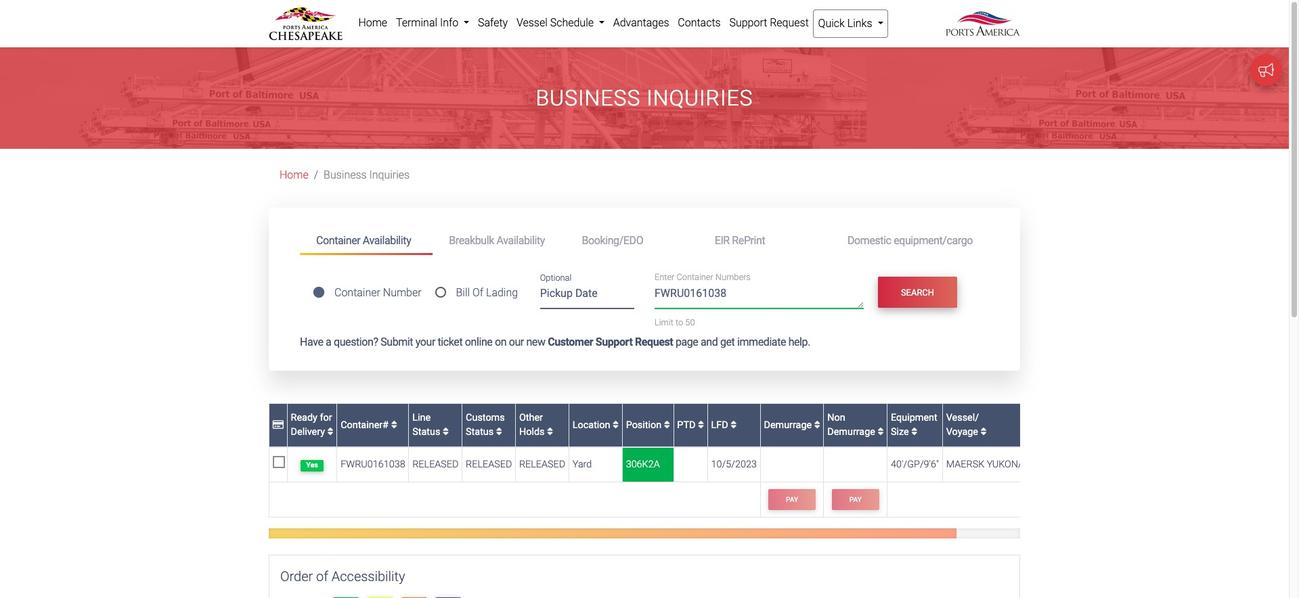 Task type: vqa. For each thing, say whether or not it's contained in the screenshot.


Task type: locate. For each thing, give the bounding box(es) containing it.
demurrage down non
[[827, 427, 875, 438]]

eir reprint
[[715, 234, 765, 247]]

1 vertical spatial support
[[596, 336, 633, 349]]

released down line status
[[412, 459, 459, 471]]

1 vertical spatial business inquiries
[[324, 169, 410, 182]]

sort image inside ptd link
[[698, 420, 704, 430]]

1 horizontal spatial home link
[[354, 9, 392, 37]]

1 vertical spatial business
[[324, 169, 367, 182]]

sort image right holds
[[547, 427, 553, 437]]

number
[[383, 287, 421, 299]]

status inside line status
[[412, 427, 440, 438]]

0 horizontal spatial inquiries
[[369, 169, 410, 182]]

on
[[495, 336, 506, 349]]

1 availability from the left
[[363, 234, 411, 247]]

new
[[526, 336, 545, 349]]

sort image inside position link
[[664, 420, 670, 430]]

booking/edo link
[[566, 228, 698, 253]]

1 vertical spatial home link
[[280, 169, 309, 182]]

sort image right "voyage"
[[981, 427, 987, 437]]

1 horizontal spatial availability
[[497, 234, 545, 247]]

sort image
[[391, 420, 397, 430], [443, 427, 449, 437], [496, 427, 502, 437], [878, 427, 884, 437], [911, 427, 918, 437], [981, 427, 987, 437]]

sort image left non
[[814, 420, 820, 430]]

your
[[415, 336, 435, 349]]

demurrage link
[[764, 419, 820, 431]]

vessel schedule
[[517, 16, 596, 29]]

50
[[685, 317, 695, 328]]

sort image down equipment
[[911, 427, 918, 437]]

of
[[472, 287, 483, 299]]

sort image left position at bottom
[[613, 420, 619, 430]]

order of accessibility
[[280, 569, 405, 585]]

sort image left customs status
[[443, 427, 449, 437]]

non demurrage
[[827, 412, 878, 438]]

breakbulk availability
[[449, 234, 545, 247]]

2 horizontal spatial released
[[519, 459, 565, 471]]

0 horizontal spatial released
[[412, 459, 459, 471]]

container left number on the left
[[334, 287, 380, 299]]

container
[[316, 234, 360, 247], [677, 273, 713, 283], [334, 287, 380, 299]]

status down line
[[412, 427, 440, 438]]

request down "limit" on the bottom right of page
[[635, 336, 673, 349]]

enter
[[655, 273, 674, 283]]

yard
[[573, 459, 592, 471]]

0 vertical spatial home
[[358, 16, 387, 29]]

sort image
[[613, 420, 619, 430], [664, 420, 670, 430], [698, 420, 704, 430], [731, 420, 737, 430], [814, 420, 820, 430], [327, 427, 333, 437], [547, 427, 553, 437]]

2 released from the left
[[466, 459, 512, 471]]

to
[[676, 317, 683, 328]]

request inside support request link
[[770, 16, 809, 29]]

vessel/
[[946, 412, 979, 424]]

1 horizontal spatial home
[[358, 16, 387, 29]]

customs
[[466, 412, 505, 424]]

0 vertical spatial business inquiries
[[536, 85, 753, 111]]

sort image for non
[[878, 427, 884, 437]]

sort image inside lfd link
[[731, 420, 737, 430]]

and
[[701, 336, 718, 349]]

1 horizontal spatial released
[[466, 459, 512, 471]]

question?
[[334, 336, 378, 349]]

demurrage
[[764, 419, 814, 431], [827, 427, 875, 438]]

lading
[[486, 287, 518, 299]]

status inside customs status
[[466, 427, 494, 438]]

2 vertical spatial container
[[334, 287, 380, 299]]

0 horizontal spatial business
[[324, 169, 367, 182]]

container for container number
[[334, 287, 380, 299]]

0 vertical spatial request
[[770, 16, 809, 29]]

sort image inside demurrage link
[[814, 420, 820, 430]]

0 vertical spatial support
[[729, 16, 767, 29]]

sort image left line
[[391, 420, 397, 430]]

1 horizontal spatial status
[[466, 427, 494, 438]]

released down holds
[[519, 459, 565, 471]]

Enter Container Numbers text field
[[655, 286, 864, 309]]

position
[[626, 419, 664, 431]]

sort image left the ptd
[[664, 420, 670, 430]]

limit
[[655, 317, 674, 328]]

0 horizontal spatial home link
[[280, 169, 309, 182]]

sort image inside the location link
[[613, 420, 619, 430]]

quick links
[[818, 17, 875, 30]]

immediate
[[737, 336, 786, 349]]

vessel schedule link
[[512, 9, 609, 37]]

bill
[[456, 287, 470, 299]]

ptd link
[[677, 419, 704, 431]]

0 vertical spatial home link
[[354, 9, 392, 37]]

domestic equipment/cargo
[[848, 234, 973, 247]]

1 status from the left
[[412, 427, 440, 438]]

credit card image
[[273, 420, 284, 430]]

availability for container availability
[[363, 234, 411, 247]]

availability right breakbulk
[[497, 234, 545, 247]]

1 vertical spatial request
[[635, 336, 673, 349]]

business
[[536, 85, 641, 111], [324, 169, 367, 182]]

non
[[827, 412, 845, 424]]

0 horizontal spatial availability
[[363, 234, 411, 247]]

2 status from the left
[[466, 427, 494, 438]]

released down customs status
[[466, 459, 512, 471]]

sort image left size
[[878, 427, 884, 437]]

0 horizontal spatial status
[[412, 427, 440, 438]]

home
[[358, 16, 387, 29], [280, 169, 309, 182]]

0 horizontal spatial business inquiries
[[324, 169, 410, 182]]

home link
[[354, 9, 392, 37], [280, 169, 309, 182]]

request left quick
[[770, 16, 809, 29]]

line status
[[412, 412, 443, 438]]

container right "enter" at the top right of the page
[[677, 273, 713, 283]]

sort image up 10/5/2023
[[731, 420, 737, 430]]

customer
[[548, 336, 593, 349]]

support request
[[729, 16, 809, 29]]

sort image for demurrage
[[814, 420, 820, 430]]

1 horizontal spatial demurrage
[[827, 427, 875, 438]]

for
[[320, 412, 332, 424]]

get
[[720, 336, 735, 349]]

status down customs
[[466, 427, 494, 438]]

have
[[300, 336, 323, 349]]

1 vertical spatial container
[[677, 273, 713, 283]]

ticket
[[438, 336, 463, 349]]

advantages link
[[609, 9, 674, 37]]

availability
[[363, 234, 411, 247], [497, 234, 545, 247]]

terminal
[[396, 16, 437, 29]]

0 vertical spatial inquiries
[[647, 85, 753, 111]]

page
[[676, 336, 698, 349]]

availability up 'container number'
[[363, 234, 411, 247]]

3 released from the left
[[519, 459, 565, 471]]

ptd
[[677, 419, 698, 431]]

support
[[729, 16, 767, 29], [596, 336, 633, 349]]

numbers
[[715, 273, 751, 283]]

demurrage left non
[[764, 419, 814, 431]]

1 horizontal spatial request
[[770, 16, 809, 29]]

sort image for customs
[[496, 427, 502, 437]]

terminal info
[[396, 16, 461, 29]]

sort image left "lfd"
[[698, 420, 704, 430]]

safety link
[[474, 9, 512, 37]]

0 vertical spatial container
[[316, 234, 360, 247]]

customer support request link
[[548, 336, 673, 349]]

2 availability from the left
[[497, 234, 545, 247]]

eir
[[715, 234, 730, 247]]

support right contacts
[[729, 16, 767, 29]]

quick links link
[[813, 9, 888, 38]]

business inquiries
[[536, 85, 753, 111], [324, 169, 410, 182]]

other holds
[[519, 412, 547, 438]]

support right customer
[[596, 336, 633, 349]]

request
[[770, 16, 809, 29], [635, 336, 673, 349]]

sort image down customs
[[496, 427, 502, 437]]

1 released from the left
[[412, 459, 459, 471]]

container up 'container number'
[[316, 234, 360, 247]]

inquiries
[[647, 85, 753, 111], [369, 169, 410, 182]]

0 vertical spatial business
[[536, 85, 641, 111]]

breakbulk availability link
[[433, 228, 566, 253]]

sort image for line
[[443, 427, 449, 437]]

container for container availability
[[316, 234, 360, 247]]

lfd
[[711, 419, 731, 431]]

0 horizontal spatial home
[[280, 169, 309, 182]]

enter container numbers
[[655, 273, 751, 283]]

lfd link
[[711, 419, 737, 431]]



Task type: describe. For each thing, give the bounding box(es) containing it.
0 horizontal spatial demurrage
[[764, 419, 814, 431]]

advantages
[[613, 16, 669, 29]]

container#
[[341, 419, 391, 431]]

booking/edo
[[582, 234, 643, 247]]

delivery
[[291, 427, 325, 438]]

maersk yukon/333e
[[946, 459, 1044, 471]]

vessel
[[517, 16, 548, 29]]

support request link
[[725, 9, 813, 37]]

yukon/333e
[[987, 459, 1044, 471]]

1 horizontal spatial business
[[536, 85, 641, 111]]

reprint
[[732, 234, 765, 247]]

quick
[[818, 17, 845, 30]]

size
[[891, 427, 909, 438]]

line
[[412, 412, 431, 424]]

sort image for location
[[613, 420, 619, 430]]

Optional text field
[[540, 282, 634, 309]]

ready for delivery
[[291, 412, 332, 438]]

position link
[[626, 419, 670, 431]]

customs status
[[466, 412, 505, 438]]

fwru0161038
[[341, 459, 405, 471]]

1 horizontal spatial inquiries
[[647, 85, 753, 111]]

have a question? submit your ticket online on our new customer support request page and get immediate help.
[[300, 336, 810, 349]]

our
[[509, 336, 524, 349]]

online
[[465, 336, 492, 349]]

sort image for vessel/
[[981, 427, 987, 437]]

help.
[[788, 336, 810, 349]]

container# link
[[341, 419, 397, 431]]

of
[[316, 569, 328, 585]]

status for customs
[[466, 427, 494, 438]]

demurrage inside non demurrage
[[827, 427, 875, 438]]

sort image for position
[[664, 420, 670, 430]]

1 horizontal spatial business inquiries
[[536, 85, 753, 111]]

contacts link
[[674, 9, 725, 37]]

accessibility
[[332, 569, 405, 585]]

domestic
[[848, 234, 891, 247]]

eir reprint link
[[698, 228, 831, 253]]

schedule
[[550, 16, 594, 29]]

1 vertical spatial inquiries
[[369, 169, 410, 182]]

10/5/2023
[[711, 459, 757, 471]]

equipment/cargo
[[894, 234, 973, 247]]

sort image inside container# link
[[391, 420, 397, 430]]

sort image down "for"
[[327, 427, 333, 437]]

contacts
[[678, 16, 721, 29]]

bill of lading
[[456, 287, 518, 299]]

domestic equipment/cargo link
[[831, 228, 989, 253]]

yes
[[306, 461, 318, 470]]

a
[[326, 336, 331, 349]]

sort image for ptd
[[698, 420, 704, 430]]

submit
[[381, 336, 413, 349]]

breakbulk
[[449, 234, 494, 247]]

terminal info link
[[392, 9, 474, 37]]

search button
[[878, 277, 957, 308]]

optional
[[540, 273, 572, 283]]

container availability
[[316, 234, 411, 247]]

40'/gp/9'6"
[[891, 459, 939, 471]]

1 horizontal spatial support
[[729, 16, 767, 29]]

sort image for equipment
[[911, 427, 918, 437]]

availability for breakbulk availability
[[497, 234, 545, 247]]

vessel/ voyage
[[946, 412, 981, 438]]

sort image for lfd
[[731, 420, 737, 430]]

search
[[901, 287, 934, 298]]

equipment size
[[891, 412, 937, 438]]

0 horizontal spatial support
[[596, 336, 633, 349]]

order
[[280, 569, 313, 585]]

1 vertical spatial home
[[280, 169, 309, 182]]

info
[[440, 16, 458, 29]]

0 horizontal spatial request
[[635, 336, 673, 349]]

306k2a
[[626, 459, 660, 471]]

safety
[[478, 16, 508, 29]]

voyage
[[946, 427, 978, 438]]

maersk
[[946, 459, 985, 471]]

limit to 50
[[655, 317, 695, 328]]

other
[[519, 412, 543, 424]]

equipment
[[891, 412, 937, 424]]

location
[[573, 419, 613, 431]]

container number
[[334, 287, 421, 299]]

container availability link
[[300, 228, 433, 255]]

status for line
[[412, 427, 440, 438]]

links
[[847, 17, 872, 30]]

ready
[[291, 412, 317, 424]]



